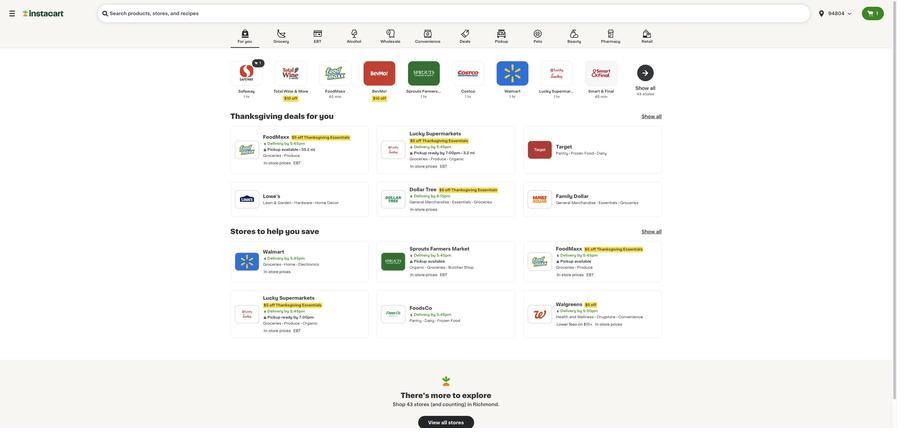 Task type: locate. For each thing, give the bounding box(es) containing it.
1 vertical spatial frozen
[[438, 319, 450, 323]]

mi for $5
[[311, 148, 316, 152]]

min down final
[[601, 95, 608, 99]]

1 45 from the left
[[329, 95, 334, 99]]

sprouts inside sprouts farmers market 1 hr
[[407, 90, 422, 93]]

5:45pm
[[290, 142, 305, 146], [437, 145, 452, 149], [437, 254, 452, 258], [584, 254, 598, 258], [290, 257, 305, 261], [290, 310, 305, 314], [437, 313, 452, 317]]

33.2
[[302, 148, 310, 152]]

you for stores to help you save
[[285, 228, 300, 235]]

all
[[651, 86, 656, 91], [657, 114, 662, 119], [657, 230, 662, 234], [442, 421, 448, 426]]

pickup button
[[488, 28, 517, 48]]

1
[[877, 11, 879, 16], [260, 61, 261, 65], [244, 95, 245, 99], [421, 95, 423, 99], [466, 95, 467, 99], [510, 95, 511, 99], [554, 95, 556, 99]]

0 horizontal spatial foodmaxx $5 off thanksgiving essentials
[[263, 135, 350, 140]]

home
[[315, 201, 327, 205], [284, 263, 296, 267]]

lucky supermarkets 1 hr
[[540, 90, 579, 99]]

food
[[585, 152, 595, 156], [451, 319, 461, 323]]

ebt
[[314, 40, 322, 44], [294, 162, 301, 165], [440, 165, 448, 169], [440, 274, 448, 277], [587, 274, 594, 277], [294, 330, 301, 333]]

to left help
[[257, 228, 265, 235]]

0 horizontal spatial ready
[[282, 316, 293, 320]]

show all button
[[642, 113, 662, 120], [642, 229, 662, 235]]

dairy
[[597, 152, 607, 156], [425, 319, 435, 323]]

in-store prices
[[411, 208, 438, 212], [264, 271, 291, 274]]

1 vertical spatial foodmaxx $5 off thanksgiving essentials
[[557, 247, 643, 252]]

1 horizontal spatial pantry
[[557, 152, 569, 156]]

home left 'decor'
[[315, 201, 327, 205]]

1 show all from the top
[[642, 114, 662, 119]]

lucky inside lucky supermarkets 1 hr
[[540, 90, 551, 93]]

0 vertical spatial ready
[[428, 151, 439, 155]]

5:45pm for pickup ready by 7:00pm lucky supermarkets logo
[[290, 310, 305, 314]]

None search field
[[97, 4, 812, 23]]

sprouts up organic groceries butcher shop at the bottom of page
[[410, 247, 430, 252]]

1 horizontal spatial 43
[[637, 92, 642, 96]]

for
[[307, 113, 318, 120]]

& right lawn
[[274, 201, 277, 205]]

delivery
[[268, 142, 284, 146], [414, 145, 430, 149], [414, 195, 430, 198], [414, 254, 430, 258], [561, 254, 577, 258], [268, 257, 284, 261], [561, 310, 577, 313], [268, 310, 284, 314], [414, 313, 430, 317]]

market up butcher
[[452, 247, 470, 252]]

shop down the there's
[[393, 403, 406, 408]]

0 horizontal spatial min
[[335, 95, 342, 99]]

essentials inside family dollar general merchandise essentials groceries
[[599, 201, 618, 205]]

1 horizontal spatial dollar
[[574, 194, 589, 199]]

0 horizontal spatial groceries produce organic
[[263, 322, 318, 326]]

1 vertical spatial foodmaxx
[[263, 135, 289, 140]]

show all
[[642, 114, 662, 119], [642, 230, 662, 234]]

1 vertical spatial show
[[642, 114, 656, 119]]

merchandise
[[425, 201, 450, 204], [572, 201, 596, 205]]

1 horizontal spatial 45
[[595, 95, 600, 99]]

1 vertical spatial 7:00pm
[[299, 316, 314, 320]]

0 horizontal spatial you
[[245, 40, 252, 44]]

45 down foodmaxx image
[[329, 95, 334, 99]]

0 vertical spatial home
[[315, 201, 327, 205]]

2 vertical spatial lucky
[[263, 296, 279, 301]]

1 vertical spatial to
[[453, 393, 461, 400]]

by for the walmart logo
[[285, 257, 289, 261]]

all inside show all 43 stores
[[651, 86, 656, 91]]

0 vertical spatial pickup ready by 7:00pm
[[414, 151, 461, 155]]

bevmo! $10 off
[[373, 90, 387, 101]]

walgreens logo image
[[532, 306, 549, 323]]

merchandise down delivery by 6:15pm
[[425, 201, 450, 204]]

1 horizontal spatial foodmaxx
[[325, 90, 346, 93]]

1 vertical spatial show all button
[[642, 229, 662, 235]]

pantry
[[557, 152, 569, 156], [410, 319, 422, 323]]

general down delivery by 6:15pm
[[410, 201, 425, 204]]

in-store prices down delivery by 6:15pm
[[411, 208, 438, 212]]

2 45 from the left
[[595, 95, 600, 99]]

45 inside foodmaxx 45 min
[[329, 95, 334, 99]]

supermarkets for 3.2 mi
[[426, 132, 462, 136]]

2 horizontal spatial available
[[575, 260, 592, 264]]

0 vertical spatial groceries produce
[[263, 154, 300, 158]]

tab panel containing thanksgiving deals for you
[[227, 59, 666, 339]]

by
[[285, 142, 289, 146], [431, 145, 436, 149], [440, 151, 445, 155], [431, 195, 436, 198], [431, 254, 436, 258], [578, 254, 583, 258], [285, 257, 289, 261], [578, 310, 583, 313], [285, 310, 289, 314], [431, 313, 436, 317], [294, 316, 299, 320]]

hr down sprouts farmers market image
[[424, 95, 427, 99]]

1 horizontal spatial lucky
[[410, 132, 425, 136]]

supermarkets for pickup ready by 7:00pm
[[280, 296, 315, 301]]

0 horizontal spatial 7:00pm
[[299, 316, 314, 320]]

94804 button
[[814, 4, 863, 23]]

0 vertical spatial pantry
[[557, 152, 569, 156]]

43 down the there's
[[407, 403, 413, 408]]

groceries home electronics
[[263, 263, 319, 267]]

0 horizontal spatial walmart
[[263, 250, 284, 255]]

smart
[[589, 90, 601, 93]]

market inside sprouts farmers market 1 hr
[[439, 90, 453, 93]]

& for lowe's
[[274, 201, 277, 205]]

1 vertical spatial sprouts
[[410, 247, 430, 252]]

0 horizontal spatial pantry
[[410, 319, 422, 323]]

market left costco
[[439, 90, 453, 93]]

organic groceries butcher shop
[[410, 266, 474, 270]]

hr down 'safeway'
[[246, 95, 250, 99]]

mi right 33.2
[[311, 148, 316, 152]]

0 horizontal spatial convenience
[[416, 40, 441, 44]]

shop right butcher
[[464, 266, 474, 270]]

for you button
[[231, 28, 260, 48]]

home left electronics
[[284, 263, 296, 267]]

pantry down foodsco
[[410, 319, 422, 323]]

0 vertical spatial show all button
[[642, 113, 662, 120]]

1 min from the left
[[335, 95, 342, 99]]

7:00pm
[[446, 151, 461, 155], [299, 316, 314, 320]]

2 vertical spatial show
[[642, 230, 656, 234]]

2 horizontal spatial &
[[601, 90, 605, 93]]

delivery by 5:45pm for foodmaxx logo for 33.2 mi
[[268, 142, 305, 146]]

delivery for pickup ready by 7:00pm lucky supermarkets logo
[[268, 310, 284, 314]]

save
[[302, 228, 319, 235]]

you for thanksgiving deals for you
[[320, 113, 334, 120]]

2 vertical spatial supermarkets
[[280, 296, 315, 301]]

& inside total wine & more $10 off
[[295, 90, 298, 93]]

43
[[637, 92, 642, 96], [407, 403, 413, 408]]

sprouts for sprouts farmers market 1 hr
[[407, 90, 422, 93]]

1 horizontal spatial $10
[[373, 97, 380, 101]]

total
[[274, 90, 283, 93]]

lowe's lawn & garden hardware home decor
[[263, 194, 339, 205]]

2 show all from the top
[[642, 230, 662, 234]]

4 hr from the left
[[512, 95, 516, 99]]

ebt for pickup available foodmaxx logo
[[587, 274, 594, 277]]

food inside target pantry frozen food dairy
[[585, 152, 595, 156]]

hr inside "walmart 1 hr"
[[512, 95, 516, 99]]

& inside lowe's lawn & garden hardware home decor
[[274, 201, 277, 205]]

in-store prices ebt for pickup ready by 7:00pm lucky supermarkets logo
[[264, 330, 301, 333]]

in-store prices ebt for pickup available foodmaxx logo
[[557, 274, 594, 277]]

sprouts farmers market
[[410, 247, 470, 252]]

0 horizontal spatial frozen
[[438, 319, 450, 323]]

frozen
[[572, 152, 584, 156], [438, 319, 450, 323]]

pickup available for organic
[[414, 260, 445, 264]]

delivery by 5:45pm for lucky supermarkets logo related to 3.2 mi
[[414, 145, 452, 149]]

1 horizontal spatial food
[[585, 152, 595, 156]]

$5 inside walgreens $5 off
[[586, 304, 591, 307]]

hr down walmart image
[[512, 95, 516, 99]]

convenience up sprouts farmers market image
[[416, 40, 441, 44]]

dollar right family
[[574, 194, 589, 199]]

1 horizontal spatial supermarkets
[[426, 132, 462, 136]]

foodmaxx for 33.2 mi
[[263, 135, 289, 140]]

1 button
[[863, 7, 885, 20]]

1 horizontal spatial lucky supermarkets logo image
[[385, 141, 402, 159]]

farmers up organic groceries butcher shop at the bottom of page
[[431, 247, 451, 252]]

0 horizontal spatial pickup ready by 7:00pm
[[268, 316, 314, 320]]

min down foodmaxx image
[[335, 95, 342, 99]]

1 horizontal spatial groceries produce organic
[[410, 158, 464, 161]]

1 horizontal spatial available
[[428, 260, 445, 264]]

5:45pm for foodsco logo
[[437, 313, 452, 317]]

pantry down target at the right top of page
[[557, 152, 569, 156]]

sprouts down sprouts farmers market image
[[407, 90, 422, 93]]

supermarkets inside lucky supermarkets 1 hr
[[552, 90, 579, 93]]

& left final
[[601, 90, 605, 93]]

2 vertical spatial foodmaxx
[[557, 247, 583, 252]]

in-store prices for groceries
[[264, 271, 291, 274]]

farmers for sprouts farmers market
[[431, 247, 451, 252]]

organic for 3.2 mi
[[450, 158, 464, 161]]

& inside smart & final 45 min
[[601, 90, 605, 93]]

0 horizontal spatial organic
[[303, 322, 318, 326]]

and
[[570, 316, 577, 319]]

walmart 1 hr
[[505, 90, 521, 99]]

0 vertical spatial market
[[439, 90, 453, 93]]

foodmaxx for pickup available
[[557, 247, 583, 252]]

0 vertical spatial frozen
[[572, 152, 584, 156]]

grocery
[[274, 40, 289, 44]]

0 horizontal spatial 45
[[329, 95, 334, 99]]

sprouts for sprouts farmers market
[[410, 247, 430, 252]]

stores to help you save
[[231, 228, 319, 235]]

0 horizontal spatial home
[[284, 263, 296, 267]]

available
[[282, 148, 299, 152], [428, 260, 445, 264], [575, 260, 592, 264]]

pickup available for groceries
[[561, 260, 592, 264]]

0 vertical spatial you
[[245, 40, 252, 44]]

& right wine
[[295, 90, 298, 93]]

for
[[238, 40, 244, 44]]

1 vertical spatial farmers
[[431, 247, 451, 252]]

bevmo!
[[373, 90, 387, 93]]

1 vertical spatial shop
[[393, 403, 406, 408]]

foodmaxx logo image
[[238, 141, 256, 159], [532, 253, 549, 271]]

0 horizontal spatial 43
[[407, 403, 413, 408]]

1 horizontal spatial shop
[[464, 266, 474, 270]]

you inside button
[[245, 40, 252, 44]]

1 vertical spatial convenience
[[619, 316, 644, 319]]

show all for stores to help you save
[[642, 230, 662, 234]]

home inside lowe's lawn & garden hardware home decor
[[315, 201, 327, 205]]

thanksgiving
[[231, 113, 283, 120], [304, 136, 330, 140], [423, 139, 448, 143], [452, 189, 477, 192], [598, 248, 623, 252], [276, 304, 302, 308]]

$10 down bevmo!
[[373, 97, 380, 101]]

0 vertical spatial stores
[[643, 92, 655, 96]]

2 $10 from the left
[[373, 97, 380, 101]]

pickup inside button
[[495, 40, 509, 44]]

foodmaxx logo image for pickup available
[[532, 253, 549, 271]]

hr for safeway 1 hr
[[246, 95, 250, 99]]

1 vertical spatial food
[[451, 319, 461, 323]]

1 horizontal spatial to
[[453, 393, 461, 400]]

walmart image
[[502, 62, 524, 85]]

0 horizontal spatial lucky supermarkets $5 off thanksgiving essentials
[[263, 296, 322, 308]]

alcohol
[[347, 40, 362, 44]]

farmers down sprouts farmers market image
[[423, 90, 438, 93]]

min inside foodmaxx 45 min
[[335, 95, 342, 99]]

1 horizontal spatial dairy
[[597, 152, 607, 156]]

delivery by 5:45pm
[[268, 142, 305, 146], [414, 145, 452, 149], [414, 254, 452, 258], [561, 254, 598, 258], [268, 257, 305, 261], [268, 310, 305, 314], [414, 313, 452, 317]]

foodmaxx logo image for 33.2 mi
[[238, 141, 256, 159]]

mi
[[311, 148, 316, 152], [470, 151, 475, 155]]

merchandise inside family dollar general merchandise essentials groceries
[[572, 201, 596, 205]]

show
[[636, 86, 649, 91], [642, 114, 656, 119], [642, 230, 656, 234]]

0 horizontal spatial $10
[[285, 97, 291, 101]]

hr inside sprouts farmers market 1 hr
[[424, 95, 427, 99]]

essentials
[[331, 136, 350, 140], [449, 139, 469, 143], [478, 189, 498, 192], [453, 201, 471, 204], [599, 201, 618, 205], [624, 248, 643, 252], [302, 304, 322, 308]]

produce
[[284, 154, 300, 158], [431, 158, 447, 161], [578, 266, 593, 270], [284, 322, 300, 326]]

dollar left tree
[[410, 188, 425, 192]]

1 vertical spatial dollar
[[574, 194, 589, 199]]

final
[[605, 90, 615, 93]]

2 min from the left
[[601, 95, 608, 99]]

hr inside costco 1 hr
[[468, 95, 472, 99]]

5 hr from the left
[[557, 95, 560, 99]]

lucky supermarkets logo image for pickup ready by 7:00pm
[[238, 306, 256, 323]]

2 horizontal spatial you
[[320, 113, 334, 120]]

0 vertical spatial dollar
[[410, 188, 425, 192]]

help
[[267, 228, 284, 235]]

hr for costco 1 hr
[[468, 95, 472, 99]]

delivery by 5:45pm for the walmart logo
[[268, 257, 305, 261]]

frozen inside target pantry frozen food dairy
[[572, 152, 584, 156]]

safeway
[[239, 90, 255, 93]]

0 vertical spatial supermarkets
[[552, 90, 579, 93]]

fees
[[570, 323, 578, 327]]

$10 down wine
[[285, 97, 291, 101]]

merchandise down family
[[572, 201, 596, 205]]

1 vertical spatial pantry
[[410, 319, 422, 323]]

ready
[[428, 151, 439, 155], [282, 316, 293, 320]]

45 inside smart & final 45 min
[[595, 95, 600, 99]]

$5
[[292, 136, 297, 140], [411, 139, 415, 143], [440, 189, 445, 192], [585, 248, 590, 252], [586, 304, 591, 307], [264, 304, 269, 308]]

2 horizontal spatial organic
[[450, 158, 464, 161]]

target
[[557, 145, 573, 149]]

1 horizontal spatial foodmaxx $5 off thanksgiving essentials
[[557, 247, 643, 252]]

1 vertical spatial you
[[320, 113, 334, 120]]

in
[[468, 403, 472, 408]]

in-store prices down groceries home electronics
[[264, 271, 291, 274]]

0 horizontal spatial dairy
[[425, 319, 435, 323]]

in-store prices for general
[[411, 208, 438, 212]]

1 show all button from the top
[[642, 113, 662, 120]]

by for foodsco logo
[[431, 313, 436, 317]]

&
[[295, 90, 298, 93], [601, 90, 605, 93], [274, 201, 277, 205]]

43 right final
[[637, 92, 642, 96]]

1 $10 from the left
[[285, 97, 291, 101]]

delivery for foodmaxx logo for 33.2 mi
[[268, 142, 284, 146]]

1 horizontal spatial walmart
[[505, 90, 521, 93]]

lucky supermarkets logo image
[[385, 141, 402, 159], [238, 306, 256, 323]]

0 vertical spatial foodmaxx $5 off thanksgiving essentials
[[263, 135, 350, 140]]

shop categories tab list
[[231, 28, 662, 48]]

45 down smart on the right top of the page
[[595, 95, 600, 99]]

2 horizontal spatial stores
[[643, 92, 655, 96]]

hr inside lucky supermarkets 1 hr
[[557, 95, 560, 99]]

1 vertical spatial walmart
[[263, 250, 284, 255]]

5:45pm for foodmaxx logo for 33.2 mi
[[290, 142, 305, 146]]

2 horizontal spatial supermarkets
[[552, 90, 579, 93]]

groceries
[[263, 154, 282, 158], [410, 158, 428, 161], [474, 201, 493, 204], [621, 201, 639, 205], [263, 263, 282, 267], [428, 266, 446, 270], [557, 266, 575, 270], [263, 322, 282, 326]]

drugstore
[[597, 316, 616, 319]]

groceries produce for 33.2
[[263, 154, 300, 158]]

walmart
[[505, 90, 521, 93], [263, 250, 284, 255]]

1 vertical spatial lucky supermarkets $5 off thanksgiving essentials
[[263, 296, 322, 308]]

sprouts
[[407, 90, 422, 93], [410, 247, 430, 252]]

2 hr from the left
[[424, 95, 427, 99]]

1 vertical spatial in-store prices
[[264, 271, 291, 274]]

to
[[257, 228, 265, 235], [453, 393, 461, 400]]

0 horizontal spatial food
[[451, 319, 461, 323]]

0 horizontal spatial stores
[[414, 403, 430, 408]]

tab panel
[[227, 59, 666, 339]]

43 inside there's more to explore shop 43 stores (and counting) in richmond.
[[407, 403, 413, 408]]

smart & final image
[[590, 62, 613, 85]]

hr down costco
[[468, 95, 472, 99]]

5:45pm for the walmart logo
[[290, 257, 305, 261]]

ebt for pickup ready by 7:00pm lucky supermarkets logo
[[294, 330, 301, 333]]

walmart down stores to help you save
[[263, 250, 284, 255]]

store
[[269, 162, 279, 165], [416, 165, 425, 169], [416, 208, 425, 212], [269, 271, 279, 274], [416, 274, 425, 277], [562, 274, 572, 277], [601, 323, 610, 327], [269, 330, 279, 333]]

0 vertical spatial walmart
[[505, 90, 521, 93]]

alcohol button
[[340, 28, 369, 48]]

$10 inside bevmo! $10 off
[[373, 97, 380, 101]]

mi right 3.2
[[470, 151, 475, 155]]

pickup
[[495, 40, 509, 44], [268, 148, 281, 152], [414, 151, 427, 155], [414, 260, 427, 264], [561, 260, 574, 264], [268, 316, 281, 320]]

2 horizontal spatial lucky
[[540, 90, 551, 93]]

0 vertical spatial dairy
[[597, 152, 607, 156]]

in-store prices ebt for the sprouts farmers market logo
[[411, 274, 448, 277]]

deals
[[284, 113, 305, 120]]

pickup ready by 7:00pm
[[414, 151, 461, 155], [268, 316, 314, 320]]

3 hr from the left
[[468, 95, 472, 99]]

convenience button
[[413, 28, 444, 48]]

groceries produce for pickup
[[557, 266, 593, 270]]

0 vertical spatial food
[[585, 152, 595, 156]]

off inside walgreens $5 off
[[592, 304, 597, 307]]

0 vertical spatial organic
[[450, 158, 464, 161]]

1 horizontal spatial home
[[315, 201, 327, 205]]

1 vertical spatial foodmaxx logo image
[[532, 253, 549, 271]]

hr down lucky supermarkets image
[[557, 95, 560, 99]]

0 vertical spatial foodmaxx logo image
[[238, 141, 256, 159]]

1 vertical spatial groceries produce
[[557, 266, 593, 270]]

min
[[335, 95, 342, 99], [601, 95, 608, 99]]

1 horizontal spatial stores
[[449, 421, 464, 426]]

convenience right drugstore
[[619, 316, 644, 319]]

general
[[410, 201, 425, 204], [557, 201, 571, 205]]

2 horizontal spatial pickup available
[[561, 260, 592, 264]]

1 hr from the left
[[246, 95, 250, 99]]

family
[[557, 194, 573, 199]]

foodmaxx $5 off thanksgiving essentials
[[263, 135, 350, 140], [557, 247, 643, 252]]

1 horizontal spatial mi
[[470, 151, 475, 155]]

(and
[[431, 403, 442, 408]]

delivery for walgreens logo
[[561, 310, 577, 313]]

1 vertical spatial groceries produce organic
[[263, 322, 318, 326]]

0 horizontal spatial lucky
[[263, 296, 279, 301]]

1 horizontal spatial &
[[295, 90, 298, 93]]

hr inside safeway 1 hr
[[246, 95, 250, 99]]

shop
[[464, 266, 474, 270], [393, 403, 406, 408]]

general down family
[[557, 201, 571, 205]]

sprouts farmers market logo image
[[385, 253, 402, 271]]

groceries produce organic for pickup
[[263, 322, 318, 326]]

walmart down walmart image
[[505, 90, 521, 93]]

2 show all button from the top
[[642, 229, 662, 235]]

lucky for pickup ready by 7:00pm
[[263, 296, 279, 301]]

farmers inside sprouts farmers market 1 hr
[[423, 90, 438, 93]]

0 horizontal spatial mi
[[311, 148, 316, 152]]

mi for supermarkets
[[470, 151, 475, 155]]

to up counting)
[[453, 393, 461, 400]]

hr for walmart 1 hr
[[512, 95, 516, 99]]



Task type: vqa. For each thing, say whether or not it's contained in the screenshot.


Task type: describe. For each thing, give the bounding box(es) containing it.
there's
[[401, 393, 430, 400]]

$10+
[[584, 323, 593, 327]]

delivery by 6:15pm
[[414, 195, 451, 198]]

dollar tree $5 off thanksgiving essentials
[[410, 188, 498, 192]]

shop inside there's more to explore shop 43 stores (and counting) in richmond.
[[393, 403, 406, 408]]

costco 1 hr
[[462, 90, 476, 99]]

retail button
[[633, 28, 662, 48]]

foodmaxx $5 off thanksgiving essentials for available
[[557, 247, 643, 252]]

smart & final 45 min
[[589, 90, 615, 99]]

lucky supermarkets $5 off thanksgiving essentials for pickup
[[263, 296, 322, 308]]

lower fees on $10+ in-store prices
[[557, 323, 623, 327]]

show all for thanksgiving deals for you
[[642, 114, 662, 119]]

0 vertical spatial 7:00pm
[[446, 151, 461, 155]]

wine
[[284, 90, 294, 93]]

0 vertical spatial foodmaxx
[[325, 90, 346, 93]]

food for pantry
[[451, 319, 461, 323]]

3.2
[[464, 151, 470, 155]]

delivery by 5:45pm for the sprouts farmers market logo
[[414, 254, 452, 258]]

pets button
[[524, 28, 553, 48]]

delivery for pickup available foodmaxx logo
[[561, 254, 577, 258]]

5:45pm for pickup available foodmaxx logo
[[584, 254, 598, 258]]

market for sprouts farmers market
[[452, 247, 470, 252]]

show for thanksgiving deals for you
[[642, 114, 656, 119]]

off inside bevmo! $10 off
[[381, 97, 386, 101]]

6:15pm
[[437, 195, 451, 198]]

electronics
[[299, 263, 319, 267]]

beauty button
[[560, 28, 589, 48]]

lowe's
[[263, 194, 281, 199]]

pharmacy
[[602, 40, 621, 44]]

target pantry frozen food dairy
[[557, 145, 607, 156]]

explore
[[463, 393, 492, 400]]

beauty
[[568, 40, 582, 44]]

by for walgreens logo
[[578, 310, 583, 313]]

delivery by 5:45pm for pickup available foodmaxx logo
[[561, 254, 598, 258]]

stores
[[231, 228, 256, 235]]

sprouts farmers market 1 hr
[[407, 90, 453, 99]]

Search field
[[97, 4, 812, 23]]

total wine & more $10 off
[[274, 90, 309, 101]]

walmart for walmart 1 hr
[[505, 90, 521, 93]]

family dollar general merchandise essentials groceries
[[557, 194, 639, 205]]

retail
[[642, 40, 653, 44]]

more
[[431, 393, 451, 400]]

delivery for the sprouts farmers market logo
[[414, 254, 430, 258]]

wellness
[[578, 316, 594, 319]]

1 inside lucky supermarkets 1 hr
[[554, 95, 556, 99]]

1 horizontal spatial organic
[[410, 266, 425, 270]]

view all stores button
[[418, 417, 474, 429]]

delivery for foodsco logo
[[414, 313, 430, 317]]

ebt for lucky supermarkets logo related to 3.2 mi
[[440, 165, 448, 169]]

available for groceries
[[575, 260, 592, 264]]

wholesale
[[381, 40, 401, 44]]

lawn
[[263, 201, 273, 205]]

5:30pm
[[584, 310, 598, 313]]

1 inside sprouts farmers market 1 hr
[[421, 95, 423, 99]]

$10 inside total wine & more $10 off
[[285, 97, 291, 101]]

show all button for stores to help you save
[[642, 229, 662, 235]]

hardware
[[295, 201, 312, 205]]

butcher
[[449, 266, 464, 270]]

1 vertical spatial ready
[[282, 316, 293, 320]]

frozen for pantry
[[438, 319, 450, 323]]

1 horizontal spatial pickup ready by 7:00pm
[[414, 151, 461, 155]]

garden
[[278, 201, 292, 205]]

delivery by 5:45pm for pickup ready by 7:00pm lucky supermarkets logo
[[268, 310, 305, 314]]

foodmaxx image
[[324, 62, 347, 85]]

view
[[429, 421, 441, 426]]

foodsco logo image
[[385, 306, 402, 323]]

convenience inside button
[[416, 40, 441, 44]]

1 horizontal spatial convenience
[[619, 316, 644, 319]]

by for foodmaxx logo for 33.2 mi
[[285, 142, 289, 146]]

ebt for foodmaxx logo for 33.2 mi
[[294, 162, 301, 165]]

$5 inside 'dollar tree $5 off thanksgiving essentials'
[[440, 189, 445, 192]]

delivery for lucky supermarkets logo related to 3.2 mi
[[414, 145, 430, 149]]

in-store prices ebt for lucky supermarkets logo related to 3.2 mi
[[411, 165, 448, 169]]

33.2 mi
[[302, 148, 316, 152]]

dollar inside family dollar general merchandise essentials groceries
[[574, 194, 589, 199]]

by for pickup ready by 7:00pm lucky supermarkets logo
[[285, 310, 289, 314]]

show for stores to help you save
[[642, 230, 656, 234]]

pharmacy button
[[597, 28, 626, 48]]

farmers for sprouts farmers market 1 hr
[[423, 90, 438, 93]]

frozen for target
[[572, 152, 584, 156]]

by for dollar tree logo
[[431, 195, 436, 198]]

94804 button
[[818, 4, 859, 23]]

walgreens $5 off
[[557, 303, 597, 307]]

walgreens
[[557, 303, 583, 307]]

dollar tree logo image
[[385, 191, 402, 208]]

food for target
[[585, 152, 595, 156]]

43 inside show all 43 stores
[[637, 92, 642, 96]]

foodmaxx 45 min
[[325, 90, 346, 99]]

lucky supermarkets $5 off thanksgiving essentials for 3.2
[[410, 132, 469, 143]]

essentials inside 'dollar tree $5 off thanksgiving essentials'
[[478, 189, 498, 192]]

groceries inside family dollar general merchandise essentials groceries
[[621, 201, 639, 205]]

market for sprouts farmers market 1 hr
[[439, 90, 453, 93]]

tree
[[426, 188, 437, 192]]

foodmaxx $5 off thanksgiving essentials for mi
[[263, 135, 350, 140]]

view all stores link
[[418, 417, 474, 429]]

view all stores
[[429, 421, 464, 426]]

1 vertical spatial pickup ready by 7:00pm
[[268, 316, 314, 320]]

off inside 'dollar tree $5 off thanksgiving essentials'
[[446, 189, 451, 192]]

show all button for thanksgiving deals for you
[[642, 113, 662, 120]]

stores inside show all 43 stores
[[643, 92, 655, 96]]

1 inside "walmart 1 hr"
[[510, 95, 511, 99]]

0 horizontal spatial general
[[410, 201, 425, 204]]

wholesale button
[[376, 28, 405, 48]]

lucky supermarkets image
[[546, 62, 569, 85]]

bevmo! image
[[368, 62, 391, 85]]

1 inside 'button'
[[877, 11, 879, 16]]

1 inside costco 1 hr
[[466, 95, 467, 99]]

foodsco
[[410, 306, 432, 311]]

sprouts farmers market image
[[413, 62, 436, 85]]

grocery button
[[267, 28, 296, 48]]

1 horizontal spatial ready
[[428, 151, 439, 155]]

lucky supermarkets logo image for 3.2 mi
[[385, 141, 402, 159]]

0 horizontal spatial dollar
[[410, 188, 425, 192]]

stores inside 'view all stores' button
[[449, 421, 464, 426]]

groceries produce organic for 3.2
[[410, 158, 464, 161]]

pantry dairy frozen food
[[410, 319, 461, 323]]

by for lucky supermarkets logo related to 3.2 mi
[[431, 145, 436, 149]]

dairy inside target pantry frozen food dairy
[[597, 152, 607, 156]]

stores inside there's more to explore shop 43 stores (and counting) in richmond.
[[414, 403, 430, 408]]

safeway image
[[235, 62, 258, 85]]

thanksgiving inside 'dollar tree $5 off thanksgiving essentials'
[[452, 189, 477, 192]]

family dollar logo image
[[532, 191, 549, 208]]

safeway 1 hr
[[239, 90, 255, 99]]

thanksgiving deals for you
[[231, 113, 334, 120]]

0 horizontal spatial available
[[282, 148, 299, 152]]

total wine & more image
[[280, 62, 303, 85]]

1 vertical spatial dairy
[[425, 319, 435, 323]]

1 inside safeway 1 hr
[[244, 95, 245, 99]]

all inside button
[[442, 421, 448, 426]]

by for the sprouts farmers market logo
[[431, 254, 436, 258]]

& for total
[[295, 90, 298, 93]]

organic for pickup ready by 7:00pm
[[303, 322, 318, 326]]

costco
[[462, 90, 476, 93]]

on
[[579, 323, 583, 327]]

min inside smart & final 45 min
[[601, 95, 608, 99]]

pantry inside target pantry frozen food dairy
[[557, 152, 569, 156]]

ebt button
[[303, 28, 332, 48]]

delivery for the walmart logo
[[268, 257, 284, 261]]

lucky for 3.2 mi
[[410, 132, 425, 136]]

more
[[299, 90, 309, 93]]

94804
[[829, 11, 845, 16]]

0 horizontal spatial pickup available
[[268, 148, 299, 152]]

for you
[[238, 40, 252, 44]]

available for organic
[[428, 260, 445, 264]]

ebt inside button
[[314, 40, 322, 44]]

delivery for dollar tree logo
[[414, 195, 430, 198]]

5:45pm for lucky supermarkets logo related to 3.2 mi
[[437, 145, 452, 149]]

to inside there's more to explore shop 43 stores (and counting) in richmond.
[[453, 393, 461, 400]]

costco image
[[457, 62, 480, 85]]

delivery by 5:45pm for foodsco logo
[[414, 313, 452, 317]]

ebt for the sprouts farmers market logo
[[440, 274, 448, 277]]

health and wellness drugstore convenience
[[557, 316, 644, 319]]

deals button
[[451, 28, 480, 48]]

5:45pm for the sprouts farmers market logo
[[437, 254, 452, 258]]

in-store prices ebt for foodmaxx logo for 33.2 mi
[[264, 162, 301, 165]]

0 vertical spatial to
[[257, 228, 265, 235]]

lowe's logo image
[[238, 191, 256, 208]]

1 vertical spatial home
[[284, 263, 296, 267]]

0 horizontal spatial merchandise
[[425, 201, 450, 204]]

general inside family dollar general merchandise essentials groceries
[[557, 201, 571, 205]]

deals
[[460, 40, 471, 44]]

show all 43 stores
[[636, 86, 656, 96]]

walmart for walmart
[[263, 250, 284, 255]]

walmart logo image
[[238, 253, 256, 271]]

decor
[[328, 201, 339, 205]]

there's more to explore shop 43 stores (and counting) in richmond.
[[393, 393, 500, 408]]

show inside show all 43 stores
[[636, 86, 649, 91]]

instacart image
[[23, 9, 63, 18]]

general merchandise essentials groceries
[[410, 201, 493, 204]]

target logo image
[[532, 141, 549, 159]]

off inside total wine & more $10 off
[[292, 97, 298, 101]]

3.2 mi
[[464, 151, 475, 155]]

pets
[[534, 40, 543, 44]]

health
[[557, 316, 569, 319]]

lower
[[557, 323, 569, 327]]

richmond.
[[473, 403, 500, 408]]

by for pickup available foodmaxx logo
[[578, 254, 583, 258]]



